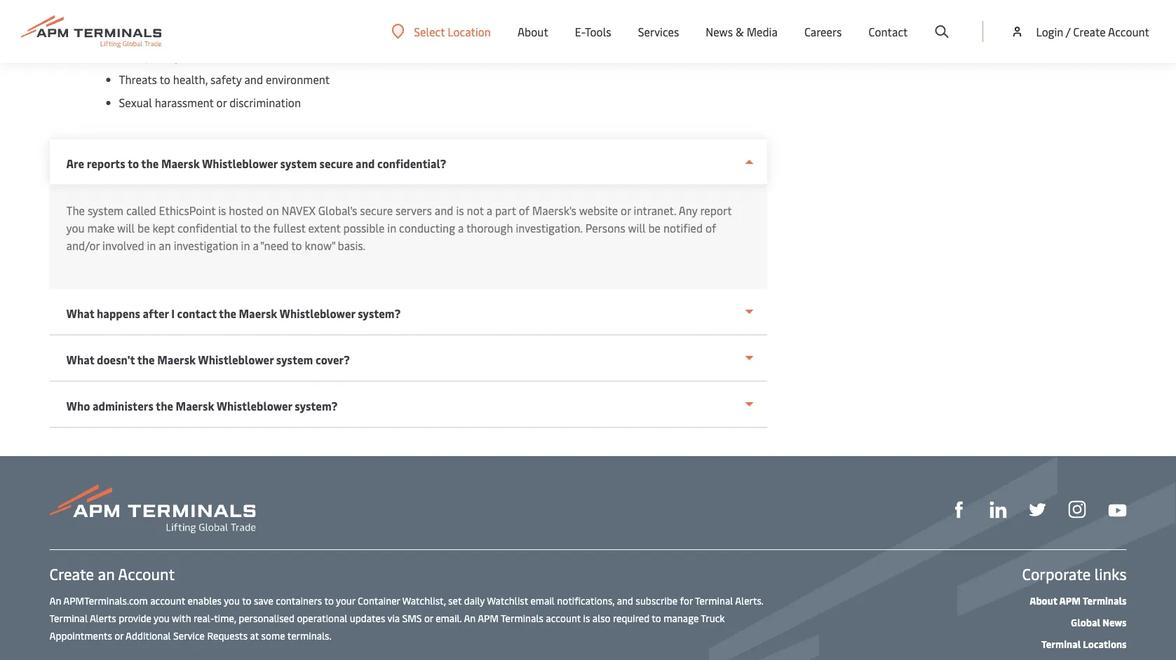 Task type: vqa. For each thing, say whether or not it's contained in the screenshot.
'Los'
no



Task type: locate. For each thing, give the bounding box(es) containing it.
or down threats to health, safety and environment
[[216, 95, 227, 110]]

the right administers
[[156, 399, 173, 414]]

1 horizontal spatial terminal
[[695, 594, 733, 607]]

of down report
[[706, 221, 716, 236]]

system? up what doesn't the maersk whistleblower system cover? dropdown button
[[358, 306, 401, 321]]

what inside dropdown button
[[66, 352, 94, 367]]

create up apmterminals.com
[[49, 564, 94, 585]]

fullest
[[273, 221, 305, 236]]

0 horizontal spatial of
[[519, 203, 530, 218]]

whistleblower down what happens after i contact the maersk whistleblower system?
[[198, 352, 274, 367]]

the
[[141, 156, 159, 171], [253, 221, 270, 236], [219, 306, 236, 321], [137, 352, 155, 367], [156, 399, 173, 414]]

2 vertical spatial system
[[276, 352, 313, 367]]

0 horizontal spatial apm
[[478, 612, 499, 625]]

or up persons
[[621, 203, 631, 218]]

secure
[[320, 156, 353, 171], [360, 203, 393, 218]]

1 horizontal spatial an
[[464, 612, 476, 625]]

1 horizontal spatial will
[[628, 221, 646, 236]]

what left doesn't
[[66, 352, 94, 367]]

be down called
[[137, 221, 150, 236]]

0 vertical spatial terminals
[[1083, 594, 1127, 607]]

1 what from the top
[[66, 306, 94, 321]]

0 vertical spatial system
[[280, 156, 317, 171]]

0 horizontal spatial a
[[253, 238, 259, 253]]

0 vertical spatial secure
[[320, 156, 353, 171]]

system? down cover?
[[295, 399, 338, 414]]

about for about
[[518, 24, 548, 39]]

to
[[160, 72, 170, 87], [128, 156, 139, 171], [240, 221, 251, 236], [291, 238, 302, 253], [242, 594, 251, 607], [324, 594, 334, 607], [652, 612, 661, 625]]

is inside an apmterminals.com account enables you to save containers to your container watchlist, set daily watchlist email notifications, and subscribe for terminal alerts. terminal alerts provide you with real-time, personalised operational updates via sms or email. an apm terminals account is also required to manage truck appointments or additional service requests at some terminals.
[[583, 612, 590, 625]]

secure up global's
[[320, 156, 353, 171]]

who administers the maersk whistleblower system?
[[66, 399, 338, 414]]

an down daily
[[464, 612, 476, 625]]

1 horizontal spatial apm
[[1059, 594, 1081, 607]]

what doesn't the maersk whistleblower system cover? button
[[49, 336, 768, 382]]

the inside who administers the maersk whistleblower system? dropdown button
[[156, 399, 173, 414]]

0 horizontal spatial you
[[66, 221, 85, 236]]

1 be from the left
[[137, 221, 150, 236]]

2 vertical spatial a
[[253, 238, 259, 253]]

make
[[87, 221, 115, 236]]

what happens after i contact the maersk whistleblower system?
[[66, 306, 401, 321]]

1 vertical spatial apm
[[478, 612, 499, 625]]

0 vertical spatial news
[[706, 24, 733, 39]]

maersk down i
[[157, 352, 196, 367]]

you down the
[[66, 221, 85, 236]]

truck
[[701, 612, 725, 625]]

0 horizontal spatial create
[[49, 564, 94, 585]]

or down provide
[[114, 629, 123, 642]]

account up provide
[[118, 564, 175, 585]]

1 vertical spatial what
[[66, 352, 94, 367]]

any
[[679, 203, 697, 218]]

services
[[638, 24, 679, 39]]

secure up possible
[[360, 203, 393, 218]]

terminals
[[1083, 594, 1127, 607], [501, 612, 543, 625]]

apm up global
[[1059, 594, 1081, 607]]

manage
[[664, 612, 699, 625]]

the right doesn't
[[137, 352, 155, 367]]

1 horizontal spatial an
[[159, 238, 171, 253]]

in left "need
[[241, 238, 250, 253]]

apm down daily
[[478, 612, 499, 625]]

0 horizontal spatial an
[[98, 564, 115, 585]]

account right /
[[1108, 24, 1149, 39]]

0 vertical spatial what
[[66, 306, 94, 321]]

1 vertical spatial create
[[49, 564, 94, 585]]

1 vertical spatial you
[[224, 594, 240, 607]]

to right reports
[[128, 156, 139, 171]]

0 vertical spatial system?
[[358, 306, 401, 321]]

set
[[448, 594, 462, 607]]

confidential
[[177, 221, 238, 236]]

0 horizontal spatial terminal
[[49, 612, 88, 625]]

1 vertical spatial terminals
[[501, 612, 543, 625]]

1 vertical spatial about
[[1030, 594, 1057, 607]]

the right contact
[[219, 306, 236, 321]]

about down corporate
[[1030, 594, 1057, 607]]

terminals down watchlist
[[501, 612, 543, 625]]

/
[[1066, 24, 1070, 39]]

0 horizontal spatial about
[[518, 24, 548, 39]]

system up 'make'
[[88, 203, 123, 218]]

to down privacy
[[160, 72, 170, 87]]

system left cover?
[[276, 352, 313, 367]]

what for what happens after i contact the maersk whistleblower system?
[[66, 306, 94, 321]]

watchlist
[[487, 594, 528, 607]]

0 vertical spatial an
[[49, 594, 61, 607]]

maersk right contact
[[239, 306, 277, 321]]

the inside the system called ethicspoint is hosted on navex global's secure servers and is not a part of maersk's website or intranet. any report you make will be kept confidential to the fullest extent possible in conducting a thorough investigation. persons will be notified of and/or involved in an investigation in a "need to know" basis.
[[253, 221, 270, 236]]

2 vertical spatial terminal
[[1041, 637, 1081, 651]]

1 horizontal spatial about
[[1030, 594, 1057, 607]]

1 horizontal spatial news
[[1103, 616, 1127, 629]]

0 vertical spatial about
[[518, 24, 548, 39]]

instagram link
[[1068, 500, 1086, 519]]

maersk down what doesn't the maersk whistleblower system cover?
[[176, 399, 214, 414]]

1 vertical spatial a
[[458, 221, 464, 236]]

you left with
[[154, 612, 170, 625]]

an up apmterminals.com
[[98, 564, 115, 585]]

is up the confidential
[[218, 203, 226, 218]]

time,
[[214, 612, 236, 625]]

terminals up "global news" link
[[1083, 594, 1127, 607]]

operational
[[297, 612, 347, 625]]

0 vertical spatial of
[[519, 203, 530, 218]]

1 vertical spatial system
[[88, 203, 123, 218]]

terminal up appointments
[[49, 612, 88, 625]]

1 vertical spatial of
[[706, 221, 716, 236]]

create right /
[[1073, 24, 1106, 39]]

about left e-
[[518, 24, 548, 39]]

careers button
[[804, 0, 842, 63]]

youtube image
[[1108, 504, 1127, 517]]

1 vertical spatial account
[[546, 612, 581, 625]]

news left &
[[706, 24, 733, 39]]

terminal up truck
[[695, 594, 733, 607]]

instagram image
[[1068, 501, 1086, 519]]

1 horizontal spatial of
[[706, 221, 716, 236]]

after
[[143, 306, 169, 321]]

an up appointments
[[49, 594, 61, 607]]

1 horizontal spatial terminals
[[1083, 594, 1127, 607]]

0 horizontal spatial news
[[706, 24, 733, 39]]

and left confidential?
[[356, 156, 375, 171]]

in
[[387, 221, 396, 236], [147, 238, 156, 253], [241, 238, 250, 253]]

1 vertical spatial an
[[98, 564, 115, 585]]

the down on
[[253, 221, 270, 236]]

a left "need
[[253, 238, 259, 253]]

service
[[173, 629, 205, 642]]

1 horizontal spatial you
[[154, 612, 170, 625]]

terminal down global
[[1041, 637, 1081, 651]]

of
[[519, 203, 530, 218], [706, 221, 716, 236]]

login
[[1036, 24, 1063, 39]]

apm
[[1059, 594, 1081, 607], [478, 612, 499, 625]]

will down intranet.
[[628, 221, 646, 236]]

enables
[[188, 594, 222, 607]]

2 will from the left
[[628, 221, 646, 236]]

news up locations
[[1103, 616, 1127, 629]]

1 horizontal spatial account
[[546, 612, 581, 625]]

1 vertical spatial account
[[118, 564, 175, 585]]

1 horizontal spatial secure
[[360, 203, 393, 218]]

whistleblower up cover?
[[280, 306, 355, 321]]

select location
[[414, 24, 491, 39]]

0 horizontal spatial will
[[117, 221, 135, 236]]

0 vertical spatial an
[[159, 238, 171, 253]]

environment
[[266, 72, 330, 87]]

with
[[172, 612, 191, 625]]

1 horizontal spatial a
[[458, 221, 464, 236]]

0 horizontal spatial system?
[[295, 399, 338, 414]]

and up required
[[617, 594, 633, 607]]

maersk
[[161, 156, 200, 171], [239, 306, 277, 321], [157, 352, 196, 367], [176, 399, 214, 414]]

locations
[[1083, 637, 1127, 651]]

servers
[[396, 203, 432, 218]]

will up involved
[[117, 221, 135, 236]]

terminal locations link
[[1041, 637, 1127, 651]]

2 horizontal spatial terminal
[[1041, 637, 1081, 651]]

you inside the system called ethicspoint is hosted on navex global's secure servers and is not a part of maersk's website or intranet. any report you make will be kept confidential to the fullest extent possible in conducting a thorough investigation. persons will be notified of and/or involved in an investigation in a "need to know" basis.
[[66, 221, 85, 236]]

account down email
[[546, 612, 581, 625]]

also
[[592, 612, 611, 625]]

to inside dropdown button
[[128, 156, 139, 171]]

about
[[518, 24, 548, 39], [1030, 594, 1057, 607]]

an apmterminals.com account enables you to save containers to your container watchlist, set daily watchlist email notifications, and subscribe for terminal alerts. terminal alerts provide you with real-time, personalised operational updates via sms or email. an apm terminals account is also required to manage truck appointments or additional service requests at some terminals.
[[49, 594, 763, 642]]

account up with
[[150, 594, 185, 607]]

fill 44 link
[[1029, 500, 1046, 519]]

a right not
[[486, 203, 492, 218]]

data
[[119, 49, 142, 64]]

1 vertical spatial an
[[464, 612, 476, 625]]

in down kept
[[147, 238, 156, 253]]

1 horizontal spatial system?
[[358, 306, 401, 321]]

0 horizontal spatial secure
[[320, 156, 353, 171]]

system inside dropdown button
[[280, 156, 317, 171]]

2 what from the top
[[66, 352, 94, 367]]

happens
[[97, 306, 140, 321]]

0 horizontal spatial account
[[118, 564, 175, 585]]

in right possible
[[387, 221, 396, 236]]

1 vertical spatial terminal
[[49, 612, 88, 625]]

reports
[[87, 156, 125, 171]]

0 vertical spatial terminal
[[695, 594, 733, 607]]

secure inside the system called ethicspoint is hosted on navex global's secure servers and is not a part of maersk's website or intranet. any report you make will be kept confidential to the fullest extent possible in conducting a thorough investigation. persons will be notified of and/or involved in an investigation in a "need to know" basis.
[[360, 203, 393, 218]]

security
[[130, 26, 170, 41]]

is left also
[[583, 612, 590, 625]]

sexual harassment or discrimination
[[119, 95, 301, 110]]

what left happens
[[66, 306, 94, 321]]

and inside are reports to the maersk whistleblower system secure and confidential? dropdown button
[[356, 156, 375, 171]]

linkedin image
[[990, 502, 1007, 519]]

the right reports
[[141, 156, 159, 171]]

about button
[[518, 0, 548, 63]]

be down intranet.
[[648, 221, 661, 236]]

1 vertical spatial secure
[[360, 203, 393, 218]]

2 horizontal spatial is
[[583, 612, 590, 625]]

0 vertical spatial you
[[66, 221, 85, 236]]

notified
[[663, 221, 703, 236]]

media
[[747, 24, 778, 39]]

0 horizontal spatial be
[[137, 221, 150, 236]]

2 be from the left
[[648, 221, 661, 236]]

1 horizontal spatial account
[[1108, 24, 1149, 39]]

e-
[[575, 24, 585, 39]]

1 horizontal spatial in
[[241, 238, 250, 253]]

maersk's
[[532, 203, 576, 218]]

account
[[150, 594, 185, 607], [546, 612, 581, 625]]

services button
[[638, 0, 679, 63]]

system up navex
[[280, 156, 317, 171]]

tools
[[585, 24, 611, 39]]

requests
[[207, 629, 248, 642]]

create
[[1073, 24, 1106, 39], [49, 564, 94, 585]]

what inside dropdown button
[[66, 306, 94, 321]]

an down kept
[[159, 238, 171, 253]]

on
[[266, 203, 279, 218]]

of right part
[[519, 203, 530, 218]]

is
[[218, 203, 226, 218], [456, 203, 464, 218], [583, 612, 590, 625]]

0 horizontal spatial terminals
[[501, 612, 543, 625]]

intranet.
[[634, 203, 676, 218]]

corporate links
[[1022, 564, 1127, 585]]

0 vertical spatial a
[[486, 203, 492, 218]]

you up time,
[[224, 594, 240, 607]]

to left save
[[242, 594, 251, 607]]

1 horizontal spatial create
[[1073, 24, 1106, 39]]

2 vertical spatial you
[[154, 612, 170, 625]]

0 vertical spatial account
[[1108, 24, 1149, 39]]

what happens after i contact the maersk whistleblower system? button
[[49, 290, 768, 336]]

or inside the system called ethicspoint is hosted on navex global's secure servers and is not a part of maersk's website or intranet. any report you make will be kept confidential to the fullest extent possible in conducting a thorough investigation. persons will be notified of and/or involved in an investigation in a "need to know" basis.
[[621, 203, 631, 218]]

a
[[486, 203, 492, 218], [458, 221, 464, 236], [253, 238, 259, 253]]

a left the thorough
[[458, 221, 464, 236]]

system
[[280, 156, 317, 171], [88, 203, 123, 218], [276, 352, 313, 367]]

are
[[66, 156, 84, 171]]

0 horizontal spatial account
[[150, 594, 185, 607]]

and up discrimination
[[244, 72, 263, 87]]

cover?
[[316, 352, 350, 367]]

and up conducting
[[435, 203, 453, 218]]

data privacy
[[119, 49, 181, 64]]

will
[[117, 221, 135, 236], [628, 221, 646, 236]]

is left not
[[456, 203, 464, 218]]

and
[[244, 72, 263, 87], [356, 156, 375, 171], [435, 203, 453, 218], [617, 594, 633, 607]]

1 horizontal spatial be
[[648, 221, 661, 236]]

global news link
[[1071, 616, 1127, 629]]



Task type: describe. For each thing, give the bounding box(es) containing it.
real-
[[194, 612, 214, 625]]

save
[[254, 594, 273, 607]]

1 vertical spatial system?
[[295, 399, 338, 414]]

and inside an apmterminals.com account enables you to save containers to your container watchlist, set daily watchlist email notifications, and subscribe for terminal alerts. terminal alerts provide you with real-time, personalised operational updates via sms or email. an apm terminals account is also required to manage truck appointments or additional service requests at some terminals.
[[617, 594, 633, 607]]

safety
[[210, 72, 242, 87]]

personalised
[[239, 612, 295, 625]]

0 vertical spatial create
[[1073, 24, 1106, 39]]

thorough
[[466, 221, 513, 236]]

part
[[495, 203, 516, 218]]

called
[[126, 203, 156, 218]]

ethicspoint
[[159, 203, 216, 218]]

system inside dropdown button
[[276, 352, 313, 367]]

appointments
[[49, 629, 112, 642]]

shape link
[[951, 500, 967, 519]]

about for about apm terminals
[[1030, 594, 1057, 607]]

via
[[387, 612, 400, 625]]

location
[[448, 24, 491, 39]]

your
[[336, 594, 355, 607]]

0 horizontal spatial an
[[49, 594, 61, 607]]

terminals.
[[287, 629, 331, 642]]

linkedin__x28_alt_x29__3_ link
[[990, 500, 1007, 519]]

are reports to the maersk whistleblower system secure and confidential?
[[66, 156, 446, 171]]

0 vertical spatial apm
[[1059, 594, 1081, 607]]

required
[[613, 612, 650, 625]]

2 horizontal spatial you
[[224, 594, 240, 607]]

login / create account link
[[1010, 0, 1149, 63]]

discrimination
[[229, 95, 301, 110]]

maersk inside dropdown button
[[157, 352, 196, 367]]

possible
[[343, 221, 385, 236]]

website
[[579, 203, 618, 218]]

to down subscribe
[[652, 612, 661, 625]]

investigation
[[174, 238, 238, 253]]

threats
[[119, 72, 157, 87]]

"need
[[260, 238, 289, 253]]

1 vertical spatial news
[[1103, 616, 1127, 629]]

whistleblower inside dropdown button
[[198, 352, 274, 367]]

global
[[1071, 616, 1100, 629]]

at
[[250, 629, 259, 642]]

alerts
[[90, 612, 116, 625]]

what for what doesn't the maersk whistleblower system cover?
[[66, 352, 94, 367]]

select location button
[[392, 24, 491, 39]]

contact
[[869, 24, 908, 39]]

additional
[[126, 629, 171, 642]]

0 horizontal spatial in
[[147, 238, 156, 253]]

container
[[358, 594, 400, 607]]

select
[[414, 24, 445, 39]]

system inside the system called ethicspoint is hosted on navex global's secure servers and is not a part of maersk's website or intranet. any report you make will be kept confidential to the fullest extent possible in conducting a thorough investigation. persons will be notified of and/or involved in an investigation in a "need to know" basis.
[[88, 203, 123, 218]]

facebook image
[[951, 502, 967, 519]]

global's
[[318, 203, 357, 218]]

what doesn't the maersk whistleblower system cover?
[[66, 352, 350, 367]]

e-tools button
[[575, 0, 611, 63]]

persons
[[585, 221, 625, 236]]

create an account
[[49, 564, 175, 585]]

0 horizontal spatial is
[[218, 203, 226, 218]]

an inside the system called ethicspoint is hosted on navex global's secure servers and is not a part of maersk's website or intranet. any report you make will be kept confidential to the fullest extent possible in conducting a thorough investigation. persons will be notified of and/or involved in an investigation in a "need to know" basis.
[[159, 238, 171, 253]]

the inside what happens after i contact the maersk whistleblower system? dropdown button
[[219, 306, 236, 321]]

login / create account
[[1036, 24, 1149, 39]]

apm inside an apmterminals.com account enables you to save containers to your container watchlist, set daily watchlist email notifications, and subscribe for terminal alerts. terminal alerts provide you with real-time, personalised operational updates via sms or email. an apm terminals account is also required to manage truck appointments or additional service requests at some terminals.
[[478, 612, 499, 625]]

confidential?
[[377, 156, 446, 171]]

harassment
[[155, 95, 214, 110]]

1 will from the left
[[117, 221, 135, 236]]

subscribe
[[636, 594, 678, 607]]

news & media
[[706, 24, 778, 39]]

the
[[66, 203, 85, 218]]

twitter image
[[1029, 502, 1046, 519]]

maersk up ethicspoint
[[161, 156, 200, 171]]

investigation.
[[516, 221, 583, 236]]

daily
[[464, 594, 485, 607]]

secure inside dropdown button
[[320, 156, 353, 171]]

contact
[[177, 306, 217, 321]]

not
[[467, 203, 484, 218]]

to down fullest at the top of the page
[[291, 238, 302, 253]]

email.
[[436, 612, 462, 625]]

extent
[[308, 221, 341, 236]]

whistleblower down what doesn't the maersk whistleblower system cover?
[[216, 399, 292, 414]]

conducting
[[399, 221, 455, 236]]

email
[[530, 594, 555, 607]]

and inside the system called ethicspoint is hosted on navex global's secure servers and is not a part of maersk's website or intranet. any report you make will be kept confidential to the fullest extent possible in conducting a thorough investigation. persons will be notified of and/or involved in an investigation in a "need to know" basis.
[[435, 203, 453, 218]]

apmt footer logo image
[[49, 485, 256, 534]]

sexual
[[119, 95, 152, 110]]

e-tools
[[575, 24, 611, 39]]

or right the sms
[[424, 612, 433, 625]]

for
[[680, 594, 693, 607]]

the inside are reports to the maersk whistleblower system secure and confidential? dropdown button
[[141, 156, 159, 171]]

0 vertical spatial account
[[150, 594, 185, 607]]

it security
[[119, 26, 170, 41]]

news & media button
[[706, 0, 778, 63]]

doesn't
[[97, 352, 135, 367]]

containers
[[276, 594, 322, 607]]

corporate
[[1022, 564, 1091, 585]]

kept
[[153, 221, 175, 236]]

2 horizontal spatial in
[[387, 221, 396, 236]]

2 horizontal spatial a
[[486, 203, 492, 218]]

the inside what doesn't the maersk whistleblower system cover? dropdown button
[[137, 352, 155, 367]]

to left your
[[324, 594, 334, 607]]

links
[[1095, 564, 1127, 585]]

terminal locations
[[1041, 637, 1127, 651]]

provide
[[119, 612, 151, 625]]

who
[[66, 399, 90, 414]]

navex
[[282, 203, 316, 218]]

whistleblower up hosted
[[202, 156, 278, 171]]

some
[[261, 629, 285, 642]]

to down hosted
[[240, 221, 251, 236]]

about apm terminals link
[[1030, 594, 1127, 607]]

basis.
[[338, 238, 365, 253]]

report
[[700, 203, 732, 218]]

threats to health, safety and environment
[[119, 72, 330, 87]]

updates
[[350, 612, 385, 625]]

global news
[[1071, 616, 1127, 629]]

are reports to the maersk whistleblower system secure and confidential? button
[[49, 140, 768, 184]]

i
[[171, 306, 175, 321]]

news inside popup button
[[706, 24, 733, 39]]

you tube link
[[1108, 500, 1127, 518]]

1 horizontal spatial is
[[456, 203, 464, 218]]

terminals inside an apmterminals.com account enables you to save containers to your container watchlist, set daily watchlist email notifications, and subscribe for terminal alerts. terminal alerts provide you with real-time, personalised operational updates via sms or email. an apm terminals account is also required to manage truck appointments or additional service requests at some terminals.
[[501, 612, 543, 625]]

alerts.
[[735, 594, 763, 607]]

apmterminals.com
[[63, 594, 148, 607]]



